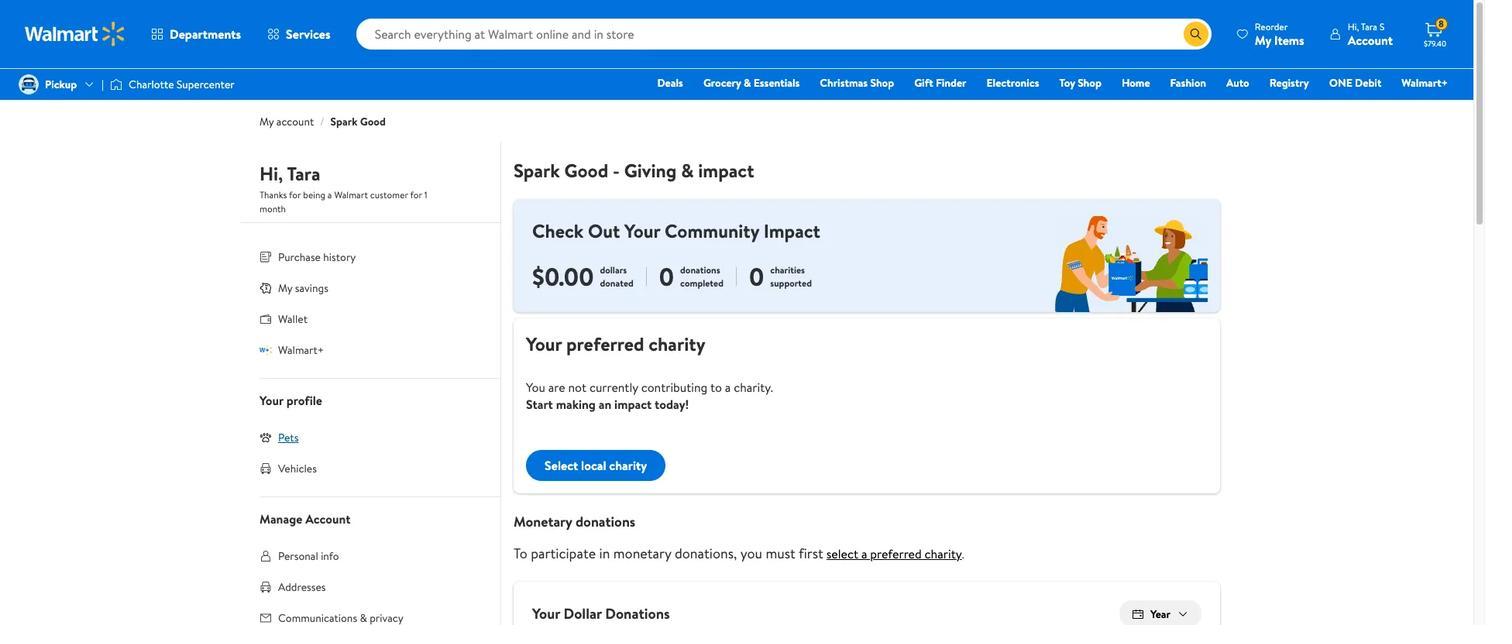 Task type: vqa. For each thing, say whether or not it's contained in the screenshot.
Wellness
no



Task type: describe. For each thing, give the bounding box(es) containing it.
not
[[568, 379, 587, 396]]

community
[[665, 218, 759, 244]]

hi, tara link
[[260, 160, 320, 193]]

to
[[710, 379, 722, 396]]

month
[[260, 202, 286, 215]]

0 vertical spatial walmart+ link
[[1395, 74, 1455, 91]]

personal info
[[278, 548, 339, 564]]

your for your profile
[[260, 392, 283, 409]]

my for my account / spark good
[[260, 114, 274, 129]]

icon image for walmart+
[[260, 344, 272, 356]]

a inside 'you are not currently contributing to a charity. start making an impact today!'
[[725, 379, 731, 396]]

1 vertical spatial good
[[564, 157, 608, 184]]

0 horizontal spatial preferred
[[566, 331, 644, 357]]

Walmart Site-Wide search field
[[356, 19, 1212, 50]]

donations for 0
[[680, 263, 720, 276]]

toy shop
[[1059, 75, 1102, 91]]

hi, for thanks for being a walmart customer for 1 month
[[260, 160, 283, 187]]

are
[[548, 379, 565, 396]]

you are not currently contributing to a charity. start making an impact today!
[[526, 379, 773, 413]]

0 for 0 charities supported
[[749, 259, 764, 293]]

grocery & essentials
[[703, 75, 800, 91]]

auto link
[[1219, 74, 1256, 91]]

local
[[581, 457, 606, 474]]

tara for for
[[287, 160, 320, 187]]

purchase history link
[[241, 242, 500, 273]]

dollar
[[564, 603, 602, 624]]

monetary
[[613, 544, 671, 563]]

an
[[599, 396, 611, 413]]

vehicles link
[[241, 453, 500, 484]]

christmas shop link
[[813, 74, 901, 91]]

my account / spark good
[[260, 114, 386, 129]]

$79.40
[[1424, 38, 1446, 49]]

 image for pickup
[[19, 74, 39, 95]]

profile
[[286, 392, 322, 409]]

0 vertical spatial walmart+
[[1402, 75, 1448, 91]]

charity inside to participate in monetary donations, you must first select a preferred charity .
[[925, 545, 962, 562]]

essentials
[[754, 75, 800, 91]]

|
[[102, 77, 104, 92]]

personal
[[278, 548, 318, 564]]

pickup
[[45, 77, 77, 92]]

pets link
[[241, 422, 500, 453]]

charlotte supercenter
[[129, 77, 234, 92]]

home link
[[1115, 74, 1157, 91]]

spark good - giving & impact
[[514, 157, 754, 184]]

fashion
[[1170, 75, 1206, 91]]

impact inside 'you are not currently contributing to a charity. start making an impact today!'
[[614, 396, 652, 413]]

0 horizontal spatial walmart+
[[278, 342, 324, 358]]

2 for from the left
[[410, 188, 422, 201]]

check
[[532, 218, 584, 244]]

charity.
[[734, 379, 773, 396]]

spark good link
[[330, 114, 386, 129]]

home
[[1122, 75, 1150, 91]]

charlotte
[[129, 77, 174, 92]]

one debit
[[1329, 75, 1382, 91]]

one
[[1329, 75, 1352, 91]]

icon image for pets
[[260, 431, 272, 444]]

fashion link
[[1163, 74, 1213, 91]]

supported
[[770, 276, 812, 290]]

check out your community impact
[[532, 218, 820, 244]]

completed
[[680, 276, 724, 290]]

gift finder
[[914, 75, 966, 91]]

0 vertical spatial &
[[744, 75, 751, 91]]

hi, tara thanks for being a walmart customer for 1 month
[[260, 160, 427, 215]]

reorder my items
[[1255, 20, 1304, 48]]

charity for your preferred charity
[[649, 331, 705, 357]]

wallet link
[[241, 304, 500, 335]]

.
[[962, 547, 964, 562]]

 image for charlotte supercenter
[[110, 77, 122, 92]]

monetary donations
[[514, 512, 635, 531]]

you
[[740, 544, 762, 563]]

select local charity
[[545, 457, 647, 474]]

your profile
[[260, 392, 322, 409]]

1 vertical spatial spark
[[514, 157, 560, 184]]

1 for from the left
[[289, 188, 301, 201]]

registry
[[1270, 75, 1309, 91]]

services button
[[254, 15, 344, 53]]

purchase history
[[278, 249, 356, 265]]

account
[[276, 114, 314, 129]]

$0.00
[[532, 259, 594, 293]]

1 horizontal spatial impact
[[698, 157, 754, 184]]

your right out
[[624, 218, 660, 244]]

your for your dollar donations
[[532, 603, 560, 624]]

reorder
[[1255, 20, 1288, 33]]

year button
[[1119, 600, 1202, 625]]

shop for toy shop
[[1078, 75, 1102, 91]]

grocery
[[703, 75, 741, 91]]

dollars
[[600, 263, 627, 276]]

your dollar donations
[[532, 603, 670, 624]]

personal info link
[[241, 541, 500, 572]]

gift
[[914, 75, 933, 91]]

first
[[799, 544, 823, 563]]

vehicles
[[278, 461, 317, 476]]

$0.00 dollars donated
[[532, 259, 634, 293]]

8 $79.40
[[1424, 17, 1446, 49]]

search icon image
[[1190, 28, 1202, 40]]

my savings
[[278, 280, 328, 296]]

0 vertical spatial good
[[360, 114, 386, 129]]

departments button
[[138, 15, 254, 53]]

select local charity button
[[526, 450, 666, 481]]

currently
[[589, 379, 638, 396]]

addresses link
[[241, 572, 500, 603]]



Task type: locate. For each thing, give the bounding box(es) containing it.
your left "dollar"
[[532, 603, 560, 624]]

donations for monetary
[[576, 512, 635, 531]]

 image right |
[[110, 77, 122, 92]]

1 horizontal spatial shop
[[1078, 75, 1102, 91]]

good left -
[[564, 157, 608, 184]]

0 vertical spatial tara
[[1361, 20, 1377, 33]]

tara left s
[[1361, 20, 1377, 33]]

icon image
[[260, 282, 272, 294], [260, 344, 272, 356], [260, 431, 272, 444]]

1 0 from the left
[[659, 259, 674, 293]]

2 vertical spatial my
[[278, 280, 292, 296]]

0 horizontal spatial spark
[[330, 114, 357, 129]]

my left account
[[260, 114, 274, 129]]

2 icon image from the top
[[260, 344, 272, 356]]

toy
[[1059, 75, 1075, 91]]

2 horizontal spatial my
[[1255, 31, 1271, 48]]

supercenter
[[177, 77, 234, 92]]

1 horizontal spatial for
[[410, 188, 422, 201]]

0 horizontal spatial walmart+ link
[[241, 335, 500, 366]]

tara
[[1361, 20, 1377, 33], [287, 160, 320, 187]]

icon image left pets
[[260, 431, 272, 444]]

auto
[[1226, 75, 1249, 91]]

0 horizontal spatial tara
[[287, 160, 320, 187]]

1 vertical spatial walmart+
[[278, 342, 324, 358]]

my account link
[[260, 114, 314, 129]]

christmas shop
[[820, 75, 894, 91]]

for left being
[[289, 188, 301, 201]]

deals
[[657, 75, 683, 91]]

account up info
[[305, 511, 351, 528]]

icon image left my savings at left
[[260, 282, 272, 294]]

spark
[[330, 114, 357, 129], [514, 157, 560, 184]]

icon image inside my savings link
[[260, 282, 272, 294]]

shop right toy
[[1078, 75, 1102, 91]]

0 horizontal spatial donations
[[576, 512, 635, 531]]

preferred inside to participate in monetary donations, you must first select a preferred charity .
[[870, 545, 922, 562]]

1 vertical spatial &
[[681, 157, 694, 184]]

must
[[766, 544, 796, 563]]

0 horizontal spatial impact
[[614, 396, 652, 413]]

savings
[[295, 280, 328, 296]]

1 vertical spatial a
[[725, 379, 731, 396]]

0 horizontal spatial charity
[[609, 457, 647, 474]]

1 horizontal spatial 0
[[749, 259, 764, 293]]

0 left charities at top right
[[749, 259, 764, 293]]

monetarydonations element
[[514, 493, 1220, 563]]

& right grocery
[[744, 75, 751, 91]]

my inside "reorder my items"
[[1255, 31, 1271, 48]]

select
[[545, 457, 578, 474]]

2 vertical spatial icon image
[[260, 431, 272, 444]]

1 vertical spatial impact
[[614, 396, 652, 413]]

good right /
[[360, 114, 386, 129]]

1 horizontal spatial donations
[[680, 263, 720, 276]]

& right giving
[[681, 157, 694, 184]]

0 left completed
[[659, 259, 674, 293]]

1 horizontal spatial good
[[564, 157, 608, 184]]

0 vertical spatial spark
[[330, 114, 357, 129]]

hi, left s
[[1348, 20, 1359, 33]]

0 horizontal spatial a
[[328, 188, 332, 201]]

electronics link
[[980, 74, 1046, 91]]

my savings link
[[241, 273, 500, 304]]

a right to
[[725, 379, 731, 396]]

0 vertical spatial my
[[1255, 31, 1271, 48]]

1 vertical spatial tara
[[287, 160, 320, 187]]

icon image inside walmart+ link
[[260, 344, 272, 356]]

contributing
[[641, 379, 708, 396]]

Search search field
[[356, 19, 1212, 50]]

&
[[744, 75, 751, 91], [681, 157, 694, 184]]

1 vertical spatial account
[[305, 511, 351, 528]]

a inside hi, tara thanks for being a walmart customer for 1 month
[[328, 188, 332, 201]]

impact up 'community'
[[698, 157, 754, 184]]

1
[[424, 188, 427, 201]]

2 shop from the left
[[1078, 75, 1102, 91]]

0 vertical spatial preferred
[[566, 331, 644, 357]]

start
[[526, 396, 553, 413]]

walmart+ link
[[1395, 74, 1455, 91], [241, 335, 500, 366]]

walmart+ link down my savings link
[[241, 335, 500, 366]]

0 horizontal spatial for
[[289, 188, 301, 201]]

 image left pickup
[[19, 74, 39, 95]]

2 vertical spatial charity
[[925, 545, 962, 562]]

1 vertical spatial my
[[260, 114, 274, 129]]

0 horizontal spatial &
[[681, 157, 694, 184]]

1 horizontal spatial  image
[[110, 77, 122, 92]]

icon image for my savings
[[260, 282, 272, 294]]

0 horizontal spatial account
[[305, 511, 351, 528]]

electronics
[[987, 75, 1039, 91]]

pets
[[278, 430, 299, 445]]

0 vertical spatial charity
[[649, 331, 705, 357]]

spark up check
[[514, 157, 560, 184]]

walmart+
[[1402, 75, 1448, 91], [278, 342, 324, 358]]

icon image inside pets link
[[260, 431, 272, 444]]

manage account
[[260, 511, 351, 528]]

0 charities supported
[[749, 259, 812, 293]]

1 vertical spatial preferred
[[870, 545, 922, 562]]

spark right /
[[330, 114, 357, 129]]

1 horizontal spatial hi,
[[1348, 20, 1359, 33]]

1 icon image from the top
[[260, 282, 272, 294]]

my left savings
[[278, 280, 292, 296]]

account
[[1348, 31, 1393, 48], [305, 511, 351, 528]]

donations
[[605, 603, 670, 624]]

tara up being
[[287, 160, 320, 187]]

0 horizontal spatial hi,
[[260, 160, 283, 187]]

0 for 0 donations completed
[[659, 259, 674, 293]]

a
[[328, 188, 332, 201], [725, 379, 731, 396], [861, 545, 867, 562]]

tara inside hi, tara s account
[[1361, 20, 1377, 33]]

monetary
[[514, 512, 572, 531]]

2 horizontal spatial charity
[[925, 545, 962, 562]]

manage
[[260, 511, 302, 528]]

1 vertical spatial walmart+ link
[[241, 335, 500, 366]]

donations down 'community'
[[680, 263, 720, 276]]

hi, for account
[[1348, 20, 1359, 33]]

donations up in
[[576, 512, 635, 531]]

shop for christmas shop
[[870, 75, 894, 91]]

1 vertical spatial donations
[[576, 512, 635, 531]]

2 vertical spatial a
[[861, 545, 867, 562]]

your preferred charity
[[526, 331, 705, 357]]

s
[[1380, 20, 1385, 33]]

a right select
[[861, 545, 867, 562]]

1 shop from the left
[[870, 75, 894, 91]]

account up debit
[[1348, 31, 1393, 48]]

deals link
[[650, 74, 690, 91]]

finder
[[936, 75, 966, 91]]

1 horizontal spatial a
[[725, 379, 731, 396]]

christmas
[[820, 75, 868, 91]]

gift finder link
[[907, 74, 973, 91]]

0 vertical spatial a
[[328, 188, 332, 201]]

history
[[323, 249, 356, 265]]

1 horizontal spatial account
[[1348, 31, 1393, 48]]

2 0 from the left
[[749, 259, 764, 293]]

1 horizontal spatial walmart+
[[1402, 75, 1448, 91]]

wallet
[[278, 311, 308, 327]]

year
[[1150, 606, 1171, 622]]

your left profile
[[260, 392, 283, 409]]

donated
[[600, 276, 634, 290]]

preferred up the currently
[[566, 331, 644, 357]]

walmart+ down $79.40
[[1402, 75, 1448, 91]]

3 icon image from the top
[[260, 431, 272, 444]]

0 horizontal spatial  image
[[19, 74, 39, 95]]

shop
[[870, 75, 894, 91], [1078, 75, 1102, 91]]

1 horizontal spatial spark
[[514, 157, 560, 184]]

tara inside hi, tara thanks for being a walmart customer for 1 month
[[287, 160, 320, 187]]

1 vertical spatial charity
[[609, 457, 647, 474]]

debit
[[1355, 75, 1382, 91]]

hi, inside hi, tara thanks for being a walmart customer for 1 month
[[260, 160, 283, 187]]

impact right an
[[614, 396, 652, 413]]

purchase
[[278, 249, 321, 265]]

donations inside 0 donations completed
[[680, 263, 720, 276]]

0 vertical spatial donations
[[680, 263, 720, 276]]

preferred right select
[[870, 545, 922, 562]]

good
[[360, 114, 386, 129], [564, 157, 608, 184]]

your up the you
[[526, 331, 562, 357]]

0 vertical spatial hi,
[[1348, 20, 1359, 33]]

charity inside button
[[609, 457, 647, 474]]

impact
[[698, 157, 754, 184], [614, 396, 652, 413]]

0 horizontal spatial good
[[360, 114, 386, 129]]

shop right christmas
[[870, 75, 894, 91]]

1 horizontal spatial my
[[278, 280, 292, 296]]

icon image up your profile
[[260, 344, 272, 356]]

for left 1
[[410, 188, 422, 201]]

my for my savings
[[278, 280, 292, 296]]

2 horizontal spatial a
[[861, 545, 867, 562]]

0 vertical spatial account
[[1348, 31, 1393, 48]]

walmart+ link down $79.40
[[1395, 74, 1455, 91]]

1 horizontal spatial preferred
[[870, 545, 922, 562]]

0 vertical spatial icon image
[[260, 282, 272, 294]]

donations inside monetarydonations "element"
[[576, 512, 635, 531]]

tara for account
[[1361, 20, 1377, 33]]

hi, inside hi, tara s account
[[1348, 20, 1359, 33]]

registry link
[[1263, 74, 1316, 91]]

a right being
[[328, 188, 332, 201]]

walmart+ down wallet
[[278, 342, 324, 358]]

1 horizontal spatial charity
[[649, 331, 705, 357]]

1 vertical spatial icon image
[[260, 344, 272, 356]]

hi,
[[1348, 20, 1359, 33], [260, 160, 283, 187]]

1 vertical spatial hi,
[[260, 160, 283, 187]]

customer
[[370, 188, 408, 201]]

0 vertical spatial impact
[[698, 157, 754, 184]]

toy shop link
[[1052, 74, 1109, 91]]

today!
[[655, 396, 689, 413]]

1 horizontal spatial &
[[744, 75, 751, 91]]

for
[[289, 188, 301, 201], [410, 188, 422, 201]]

impact
[[764, 218, 820, 244]]

items
[[1274, 31, 1304, 48]]

select
[[827, 545, 858, 562]]

to
[[514, 544, 528, 563]]

hi, up the thanks at the top left of page
[[260, 160, 283, 187]]

0 horizontal spatial shop
[[870, 75, 894, 91]]

charities
[[770, 263, 805, 276]]

to participate in monetary donations, you must first select a preferred charity .
[[514, 544, 964, 563]]

-
[[613, 157, 620, 184]]

walmart image
[[25, 22, 126, 46]]

out
[[588, 218, 620, 244]]

your
[[624, 218, 660, 244], [526, 331, 562, 357], [260, 392, 283, 409], [532, 603, 560, 624]]

being
[[303, 188, 325, 201]]

walmart
[[334, 188, 368, 201]]

my left items
[[1255, 31, 1271, 48]]

1 horizontal spatial tara
[[1361, 20, 1377, 33]]

participate
[[531, 544, 596, 563]]

in
[[599, 544, 610, 563]]

your for your preferred charity
[[526, 331, 562, 357]]

info
[[321, 548, 339, 564]]

1 horizontal spatial walmart+ link
[[1395, 74, 1455, 91]]

a inside to participate in monetary donations, you must first select a preferred charity .
[[861, 545, 867, 562]]

 image
[[19, 74, 39, 95], [110, 77, 122, 92]]

8
[[1439, 17, 1444, 30]]

0 horizontal spatial my
[[260, 114, 274, 129]]

/
[[320, 114, 324, 129]]

charity for select local charity
[[609, 457, 647, 474]]

grocery & essentials link
[[696, 74, 807, 91]]

0 horizontal spatial 0
[[659, 259, 674, 293]]



